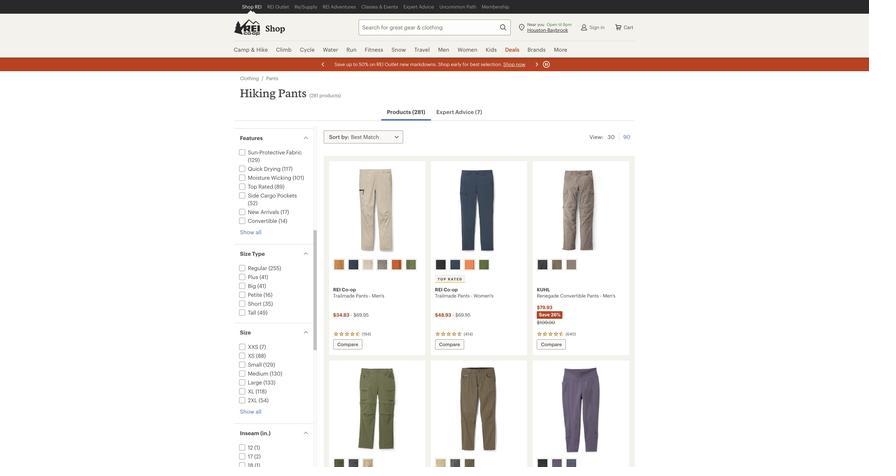 Task type: describe. For each thing, give the bounding box(es) containing it.
rei co-op trailmade pants - women's
[[435, 287, 494, 299]]

stratus gray image
[[377, 260, 387, 270]]

show all for convertible
[[240, 229, 262, 235]]

save inside promotional messages marquee
[[334, 61, 345, 67]]

rei adventures link
[[320, 0, 359, 14]]

save inside $79.93 save 26% $109.00
[[539, 312, 550, 318]]

1 horizontal spatial rated
[[448, 277, 463, 281]]

arrivals
[[261, 209, 279, 215]]

women's
[[474, 293, 494, 299]]

near
[[528, 22, 537, 27]]

convertible inside kuhl renegade convertible pants - men's
[[560, 293, 586, 299]]

black image for rei co-op flash hybrid tights - women's 0 image at the bottom right of the page group
[[538, 460, 548, 467]]

pause banner message scrolling image
[[542, 60, 551, 69]]

outlet inside promotional messages marquee
[[385, 61, 398, 67]]

Search for great gear & clothing text field
[[359, 19, 511, 35]]

top rated link
[[238, 183, 273, 190]]

snow
[[392, 46, 406, 53]]

more
[[554, 46, 568, 53]]

expert for expert advice (7)
[[436, 109, 454, 115]]

90 link
[[624, 133, 631, 142]]

- inside rei co-op trailmade pants - women's
[[471, 293, 473, 299]]

birch brown image
[[334, 260, 344, 270]]

expert advice (7)
[[436, 109, 482, 115]]

big link
[[238, 283, 256, 289]]

markdowns.
[[410, 61, 437, 67]]

shop banner
[[0, 0, 869, 58]]

pockets
[[277, 192, 297, 199]]

for
[[463, 61, 469, 67]]

kids
[[486, 46, 497, 53]]

rei co-op trailmade pants - women's 0 image
[[435, 166, 523, 256]]

moisture
[[248, 174, 270, 181]]

rei left "rei outlet"
[[255, 4, 262, 10]]

- inside kuhl renegade convertible pants - men's
[[600, 293, 602, 299]]

$34.83 - $69.95
[[333, 312, 369, 318]]

size for size type
[[240, 251, 251, 257]]

short link
[[238, 301, 262, 307]]

classes & events
[[361, 4, 398, 10]]

plus link
[[238, 274, 258, 280]]

(194)
[[362, 332, 371, 337]]

rei co-op, go to rei.com home page link
[[234, 19, 260, 35]]

run
[[347, 46, 357, 53]]

til
[[559, 22, 562, 27]]

men's inside rei co-op trailmade pants - men's
[[372, 293, 384, 299]]

side cargo pockets link
[[238, 192, 297, 199]]

products (281) button
[[382, 105, 431, 121]]

show all for 2xl
[[240, 409, 262, 415]]

carbon image
[[451, 460, 460, 467]]

rei for rei outlet
[[267, 4, 274, 10]]

new
[[400, 61, 409, 67]]

save up to 50% on rei outlet new markdowns. shop early for best selection. shop now
[[334, 61, 525, 67]]

inseam (in.) button
[[235, 424, 313, 443]]

climb button
[[272, 41, 296, 58]]

black image for rei co-op trailmade pants - women's 0 image group
[[436, 260, 446, 270]]

pants inside rei co-op trailmade pants - men's
[[356, 293, 368, 299]]

group for rei co-op flash hybrid tights - women's 0 image at the bottom right of the page
[[536, 457, 626, 467]]

cycle button
[[296, 41, 319, 58]]

xs link
[[238, 353, 255, 359]]

near you open til 8pm houston-baybrook
[[528, 22, 572, 33]]

classes & events link
[[359, 0, 401, 14]]

early
[[451, 61, 462, 67]]

size type button
[[235, 245, 313, 263]]

large
[[248, 379, 262, 386]]

xxs
[[248, 344, 258, 350]]

outlet inside shop banner
[[275, 4, 289, 10]]

large link
[[238, 379, 262, 386]]

50%
[[359, 61, 369, 67]]

promotional messages marquee
[[0, 58, 869, 71]]

run button
[[343, 41, 361, 58]]

selection.
[[481, 61, 502, 67]]

size button
[[235, 324, 313, 342]]

1 vertical spatial top
[[438, 277, 447, 281]]

trailmade for rei co-op trailmade pants - men's
[[333, 293, 355, 299]]

rei co-op trailmade pants - men's
[[333, 287, 384, 299]]

show for xxs (7) xs (88) small (129) medium (130) large (133) xl (118) 2xl (54)
[[240, 409, 254, 415]]

show all button for sun-protective fabric (129) quick drying (117) moisture wicking (101) top rated (89) side cargo pockets (52) new arrivals (17) convertible (14)
[[240, 229, 262, 236]]

(1)
[[254, 444, 260, 451]]

op for women's
[[452, 287, 458, 293]]

(7) inside xxs (7) xs (88) small (129) medium (130) large (133) xl (118) 2xl (54)
[[260, 344, 266, 350]]

show for sun-protective fabric (129) quick drying (117) moisture wicking (101) top rated (89) side cargo pockets (52) new arrivals (17) convertible (14)
[[240, 229, 254, 235]]

blue nights image for - $69.95
[[451, 260, 460, 270]]

rei co-op sahara convertible pants - women's 0 image
[[333, 365, 421, 456]]

open
[[547, 22, 558, 27]]

asphalt image
[[349, 460, 358, 467]]

in
[[601, 24, 605, 30]]

koal image
[[538, 260, 548, 270]]

deals button
[[501, 41, 524, 58]]

path
[[467, 4, 476, 10]]

(in.)
[[260, 430, 271, 437]]

(130)
[[270, 370, 282, 377]]

membership link
[[479, 0, 512, 14]]

women button
[[454, 41, 482, 58]]

travel
[[415, 46, 430, 53]]

rei for rei adventures
[[323, 4, 330, 10]]

group for kuhl renegade convertible pants - men's 0 image
[[536, 258, 626, 272]]

brands
[[528, 46, 546, 53]]

(281
[[310, 93, 318, 98]]

camp & hike button
[[234, 41, 272, 58]]

(16)
[[264, 292, 273, 298]]

(17)
[[281, 209, 289, 215]]

12 (1) 17 (2)
[[248, 444, 261, 460]]

uncommon path
[[440, 4, 476, 10]]

1 vertical spatial (41)
[[257, 283, 266, 289]]

rei adventures
[[323, 4, 356, 10]]

products
[[387, 109, 411, 115]]

men button
[[434, 41, 454, 58]]

kuhl radikl pants - men's 0 image
[[435, 365, 523, 456]]

features
[[240, 135, 263, 141]]

inseam
[[240, 430, 259, 437]]

co- for rei co-op trailmade pants - women's
[[444, 287, 452, 293]]

size type
[[240, 251, 265, 257]]

previous message image
[[319, 60, 327, 69]]

kuhl
[[537, 287, 550, 293]]

2 copper clay image from the left
[[465, 260, 475, 270]]

0 vertical spatial (41)
[[260, 274, 268, 280]]

advice for expert advice (7)
[[455, 109, 474, 115]]

men
[[438, 46, 450, 53]]

hike
[[256, 46, 268, 53]]

rei co-op, go to rei.com home page image
[[234, 19, 260, 35]]

(89)
[[275, 183, 285, 190]]

pants inside kuhl renegade convertible pants - men's
[[587, 293, 599, 299]]

woodland olive image
[[406, 260, 416, 270]]

none search field inside shop banner
[[347, 19, 511, 35]]

products (281)
[[387, 109, 426, 115]]

(52)
[[248, 200, 258, 206]]

0 horizontal spatial burnt olive image
[[465, 460, 475, 467]]

hiking pants (281 products)
[[240, 87, 341, 100]]

compare for - $69.95
[[337, 342, 358, 348]]

cycle
[[300, 46, 315, 53]]

regular
[[248, 265, 267, 271]]

adventures
[[331, 4, 356, 10]]

trailmade for rei co-op trailmade pants - women's
[[435, 293, 457, 299]]

graystone image
[[553, 460, 562, 467]]



Task type: vqa. For each thing, say whether or not it's contained in the screenshot.


Task type: locate. For each thing, give the bounding box(es) containing it.
2 trailmade from the left
[[435, 293, 457, 299]]

save down the $79.93
[[539, 312, 550, 318]]

protective
[[260, 149, 285, 156]]

0 vertical spatial show
[[240, 229, 254, 235]]

2 size from the top
[[240, 329, 251, 336]]

$69.95 for $48.93 - $69.95
[[455, 312, 471, 318]]

0 vertical spatial black image
[[436, 260, 446, 270]]

expert right (281)
[[436, 109, 454, 115]]

co- inside rei co-op trailmade pants - women's
[[444, 287, 452, 293]]

rei
[[255, 4, 262, 10], [267, 4, 274, 10], [323, 4, 330, 10], [377, 61, 383, 67], [333, 287, 341, 293], [435, 287, 443, 293]]

1 horizontal spatial co-
[[444, 287, 452, 293]]

blue nights image
[[567, 460, 576, 467]]

black image
[[436, 260, 446, 270], [538, 460, 548, 467]]

next message image
[[533, 60, 541, 69]]

shop
[[242, 4, 254, 10], [265, 23, 285, 33], [438, 61, 450, 67], [503, 61, 515, 67]]

1 show all button from the top
[[240, 229, 262, 236]]

(281)
[[412, 109, 426, 115]]

blue nights image left the mushroom taupe image
[[349, 260, 358, 270]]

0 horizontal spatial $69.95
[[354, 312, 369, 318]]

1 horizontal spatial save
[[539, 312, 550, 318]]

1 vertical spatial show all
[[240, 409, 262, 415]]

2 horizontal spatial compare button
[[537, 340, 566, 350]]

2 show all from the top
[[240, 409, 262, 415]]

0 horizontal spatial (7)
[[260, 344, 266, 350]]

advice inside shop banner
[[419, 4, 434, 10]]

copper clay image left woodland olive icon
[[392, 260, 401, 270]]

1 vertical spatial save
[[539, 312, 550, 318]]

1 horizontal spatial op
[[452, 287, 458, 293]]

wicking
[[271, 174, 291, 181]]

army cot green image
[[334, 460, 344, 467]]

0 horizontal spatial expert
[[404, 4, 418, 10]]

1 trailmade from the left
[[333, 293, 355, 299]]

size inside size dropdown button
[[240, 329, 251, 336]]

blue nights image for (194)
[[349, 260, 358, 270]]

op down top rated at the bottom right
[[452, 287, 458, 293]]

show all button for xxs (7) xs (88) small (129) medium (130) large (133) xl (118) 2xl (54)
[[240, 408, 262, 416]]

0 vertical spatial top
[[248, 183, 257, 190]]

(88)
[[256, 353, 266, 359]]

sun-protective fabric (129) quick drying (117) moisture wicking (101) top rated (89) side cargo pockets (52) new arrivals (17) convertible (14)
[[248, 149, 304, 224]]

0 vertical spatial show all
[[240, 229, 262, 235]]

rated
[[259, 183, 273, 190], [448, 277, 463, 281]]

1 vertical spatial convertible
[[560, 293, 586, 299]]

rei left 'adventures'
[[323, 4, 330, 10]]

convertible inside sun-protective fabric (129) quick drying (117) moisture wicking (101) top rated (89) side cargo pockets (52) new arrivals (17) convertible (14)
[[248, 218, 277, 224]]

group for rei co-op trailmade pants - women's 0 image
[[434, 258, 524, 272]]

copper clay image left woodland olive image
[[465, 260, 475, 270]]

black image left graystone icon at the right of the page
[[538, 460, 548, 467]]

rei for rei co-op trailmade pants - men's
[[333, 287, 341, 293]]

clothing / pants
[[240, 75, 278, 81]]

size up "xxs" "link" at the left bottom
[[240, 329, 251, 336]]

1 compare button from the left
[[333, 340, 362, 350]]

size left the type
[[240, 251, 251, 257]]

tall link
[[238, 309, 256, 316]]

re/supply
[[295, 4, 317, 10]]

op for men's
[[350, 287, 356, 293]]

(54)
[[259, 397, 269, 404]]

2 show from the top
[[240, 409, 254, 415]]

shop left now
[[503, 61, 515, 67]]

1 men's from the left
[[372, 293, 384, 299]]

co- inside rei co-op trailmade pants - men's
[[342, 287, 350, 293]]

1 horizontal spatial men's
[[603, 293, 616, 299]]

1 horizontal spatial copper clay image
[[465, 260, 475, 270]]

0 vertical spatial all
[[256, 229, 262, 235]]

1 op from the left
[[350, 287, 356, 293]]

compare button down (194)
[[333, 340, 362, 350]]

0 horizontal spatial op
[[350, 287, 356, 293]]

compare button for - $69.95
[[333, 340, 362, 350]]

rei down birch brown icon
[[333, 287, 341, 293]]

0 horizontal spatial save
[[334, 61, 345, 67]]

women
[[458, 46, 478, 53]]

convertible right "renegade"
[[560, 293, 586, 299]]

& left hike
[[251, 46, 255, 53]]

show all button down 2xl
[[240, 408, 262, 416]]

search image
[[499, 23, 508, 31]]

trailmade inside rei co-op trailmade pants - men's
[[333, 293, 355, 299]]

1 size from the top
[[240, 251, 251, 257]]

trailmade up $34.83
[[333, 293, 355, 299]]

outlet left new
[[385, 61, 398, 67]]

1 horizontal spatial top
[[438, 277, 447, 281]]

& for camp
[[251, 46, 255, 53]]

top up rei co-op trailmade pants - women's
[[438, 277, 447, 281]]

2 men's from the left
[[603, 293, 616, 299]]

clothing link
[[240, 75, 259, 82]]

1 all from the top
[[256, 229, 262, 235]]

petite link
[[238, 292, 262, 298]]

(41) right big
[[257, 283, 266, 289]]

90
[[624, 134, 631, 140]]

2 compare from the left
[[439, 342, 460, 348]]

renegade
[[537, 293, 559, 299]]

1 vertical spatial expert
[[436, 109, 454, 115]]

expert
[[404, 4, 418, 10], [436, 109, 454, 115]]

1 compare from the left
[[337, 342, 358, 348]]

(7) inside button
[[475, 109, 482, 115]]

petite
[[248, 292, 262, 298]]

blue nights image
[[349, 260, 358, 270], [451, 260, 460, 270]]

0 horizontal spatial trailmade
[[333, 293, 355, 299]]

1 co- from the left
[[342, 287, 350, 293]]

trailmade inside rei co-op trailmade pants - women's
[[435, 293, 457, 299]]

2 $69.95 from the left
[[455, 312, 471, 318]]

1 horizontal spatial (7)
[[475, 109, 482, 115]]

show all down 'convertible' link
[[240, 229, 262, 235]]

rei co-op trailmade pants - men's 0 image
[[333, 166, 421, 256]]

co- down top rated at the bottom right
[[444, 287, 452, 293]]

sun-protective fabric link
[[238, 149, 302, 156]]

all for 2xl
[[256, 409, 262, 415]]

expert advice
[[404, 4, 434, 10]]

1 horizontal spatial black image
[[538, 460, 548, 467]]

events
[[384, 4, 398, 10]]

group for rei co-op sahara convertible pants - women's 0 image
[[332, 457, 422, 467]]

$48.93 - $69.95
[[435, 312, 471, 318]]

compare down $34.83 - $69.95
[[337, 342, 358, 348]]

burnt olive image left khaki icon
[[553, 260, 562, 270]]

size for size
[[240, 329, 251, 336]]

& for classes
[[379, 4, 383, 10]]

group
[[332, 258, 422, 272], [434, 258, 524, 272], [536, 258, 626, 272], [332, 457, 422, 467], [434, 457, 524, 467], [536, 457, 626, 467]]

0 horizontal spatial rated
[[259, 183, 273, 190]]

shop rei link
[[239, 0, 265, 14]]

rei outlet
[[267, 4, 289, 10]]

0 horizontal spatial men's
[[372, 293, 384, 299]]

group for kuhl radikl pants - men's 0 image
[[434, 457, 524, 467]]

compare button down the (414)
[[435, 340, 464, 350]]

& inside dropdown button
[[251, 46, 255, 53]]

all down (54)
[[256, 409, 262, 415]]

inseam (in.)
[[240, 430, 271, 437]]

0 vertical spatial save
[[334, 61, 345, 67]]

1 horizontal spatial expert
[[436, 109, 454, 115]]

op up $34.83 - $69.95
[[350, 287, 356, 293]]

show all button
[[240, 229, 262, 236], [240, 408, 262, 416]]

0 horizontal spatial copper clay image
[[392, 260, 401, 270]]

2 co- from the left
[[444, 287, 452, 293]]

1 $69.95 from the left
[[354, 312, 369, 318]]

1 horizontal spatial compare button
[[435, 340, 464, 350]]

0 horizontal spatial &
[[251, 46, 255, 53]]

cart link
[[610, 19, 638, 35]]

classes
[[361, 4, 378, 10]]

1 vertical spatial rated
[[448, 277, 463, 281]]

all for convertible
[[256, 229, 262, 235]]

burnt olive image
[[553, 260, 562, 270], [465, 460, 475, 467]]

1 horizontal spatial compare
[[439, 342, 460, 348]]

none field inside shop banner
[[359, 19, 511, 35]]

top up side on the top of page
[[248, 183, 257, 190]]

(41) right plus at the left of the page
[[260, 274, 268, 280]]

rated down moisture wicking link
[[259, 183, 273, 190]]

sign
[[590, 24, 600, 30]]

co-
[[342, 287, 350, 293], [444, 287, 452, 293]]

group for rei co-op trailmade pants - men's 0 image
[[332, 258, 422, 272]]

rated inside sun-protective fabric (129) quick drying (117) moisture wicking (101) top rated (89) side cargo pockets (52) new arrivals (17) convertible (14)
[[259, 183, 273, 190]]

1 blue nights image from the left
[[349, 260, 358, 270]]

$69.95 right $34.83
[[354, 312, 369, 318]]

1 copper clay image from the left
[[392, 260, 401, 270]]

$79.93
[[537, 305, 553, 310]]

sign in link
[[577, 20, 608, 34]]

(101)
[[293, 174, 304, 181]]

xl link
[[238, 388, 254, 395]]

0 horizontal spatial top
[[248, 183, 257, 190]]

$69.95 right the $48.93
[[455, 312, 471, 318]]

1 vertical spatial all
[[256, 409, 262, 415]]

1 vertical spatial show
[[240, 409, 254, 415]]

(129) down sun-
[[248, 157, 260, 163]]

0 horizontal spatial convertible
[[248, 218, 277, 224]]

medium
[[248, 370, 269, 377]]

top rated
[[438, 277, 463, 281]]

0 vertical spatial advice
[[419, 4, 434, 10]]

(35)
[[263, 301, 273, 307]]

burnt olive image right carbon icon
[[465, 460, 475, 467]]

show
[[240, 229, 254, 235], [240, 409, 254, 415]]

1 horizontal spatial outlet
[[385, 61, 398, 67]]

0 vertical spatial (7)
[[475, 109, 482, 115]]

1 vertical spatial &
[[251, 46, 255, 53]]

black image up top rated at the bottom right
[[436, 260, 446, 270]]

0 horizontal spatial co-
[[342, 287, 350, 293]]

blue nights image up top rated at the bottom right
[[451, 260, 460, 270]]

hiking
[[240, 87, 276, 100]]

1 show from the top
[[240, 229, 254, 235]]

advice for expert advice
[[419, 4, 434, 10]]

1 vertical spatial black image
[[538, 460, 548, 467]]

1 vertical spatial outlet
[[385, 61, 398, 67]]

1 vertical spatial size
[[240, 329, 251, 336]]

0 horizontal spatial black image
[[436, 260, 446, 270]]

expert for expert advice
[[404, 4, 418, 10]]

mushroom taupe image
[[363, 260, 373, 270]]

to
[[353, 61, 358, 67]]

0 vertical spatial (129)
[[248, 157, 260, 163]]

now
[[516, 61, 525, 67]]

convertible down the new arrivals link
[[248, 218, 277, 224]]

fitness button
[[361, 41, 388, 58]]

0 horizontal spatial (129)
[[248, 157, 260, 163]]

0 vertical spatial burnt olive image
[[553, 260, 562, 270]]

trailmade down top rated at the bottom right
[[435, 293, 457, 299]]

1 vertical spatial (7)
[[260, 344, 266, 350]]

1 horizontal spatial convertible
[[560, 293, 586, 299]]

2xl
[[248, 397, 257, 404]]

1 horizontal spatial (129)
[[263, 362, 275, 368]]

convertible link
[[238, 218, 277, 224]]

pants inside rei co-op trailmade pants - women's
[[458, 293, 470, 299]]

0 vertical spatial size
[[240, 251, 251, 257]]

0 vertical spatial &
[[379, 4, 383, 10]]

3 compare button from the left
[[537, 340, 566, 350]]

(118)
[[256, 388, 267, 395]]

$48.93
[[435, 312, 451, 318]]

(129) up (130)
[[263, 362, 275, 368]]

2 blue nights image from the left
[[451, 260, 460, 270]]

climb
[[276, 46, 292, 53]]

regular link
[[238, 265, 267, 271]]

shop down rei outlet link
[[265, 23, 285, 33]]

3 compare from the left
[[541, 342, 562, 348]]

convertible
[[248, 218, 277, 224], [560, 293, 586, 299]]

khaki image
[[567, 260, 576, 270]]

0 vertical spatial rated
[[259, 183, 273, 190]]

kids button
[[482, 41, 501, 58]]

sign in
[[590, 24, 605, 30]]

- inside rei co-op trailmade pants - men's
[[369, 293, 371, 299]]

0 vertical spatial expert
[[404, 4, 418, 10]]

(414)
[[464, 332, 473, 337]]

$34.83
[[333, 312, 350, 318]]

2 show all button from the top
[[240, 408, 262, 416]]

None field
[[359, 19, 511, 35]]

kuhl renegade convertible pants - men's 0 image
[[537, 166, 625, 256]]

men's inside kuhl renegade convertible pants - men's
[[603, 293, 616, 299]]

1 vertical spatial burnt olive image
[[465, 460, 475, 467]]

(129) inside sun-protective fabric (129) quick drying (117) moisture wicking (101) top rated (89) side cargo pockets (52) new arrivals (17) convertible (14)
[[248, 157, 260, 163]]

1 horizontal spatial burnt olive image
[[553, 260, 562, 270]]

0 horizontal spatial blue nights image
[[349, 260, 358, 270]]

outlet up shop link
[[275, 4, 289, 10]]

copper clay image
[[392, 260, 401, 270], [465, 260, 475, 270]]

$69.95 for $34.83 - $69.95
[[354, 312, 369, 318]]

1 vertical spatial (129)
[[263, 362, 275, 368]]

1 vertical spatial show all button
[[240, 408, 262, 416]]

show all down 2xl
[[240, 409, 262, 415]]

pants link
[[266, 75, 278, 82]]

farro image
[[363, 460, 373, 467]]

advice inside button
[[455, 109, 474, 115]]

show all button down 'convertible' link
[[240, 229, 262, 236]]

2 compare button from the left
[[435, 340, 464, 350]]

8pm
[[563, 22, 572, 27]]

uncommon path link
[[437, 0, 479, 14]]

rei for rei co-op trailmade pants - women's
[[435, 287, 443, 293]]

compare for save 26%
[[541, 342, 562, 348]]

op inside rei co-op trailmade pants - women's
[[452, 287, 458, 293]]

0 vertical spatial show all button
[[240, 229, 262, 236]]

0 horizontal spatial outlet
[[275, 4, 289, 10]]

0 horizontal spatial compare button
[[333, 340, 362, 350]]

fossil image
[[436, 460, 446, 467]]

rei inside promotional messages marquee
[[377, 61, 383, 67]]

17 link
[[238, 453, 253, 460]]

rei co-op flash hybrid tights - women's 0 image
[[537, 365, 625, 456]]

side
[[248, 192, 259, 199]]

None search field
[[347, 19, 511, 35]]

products)
[[320, 93, 341, 98]]

compare button down (640)
[[537, 340, 566, 350]]

size inside size type dropdown button
[[240, 251, 251, 257]]

op inside rei co-op trailmade pants - men's
[[350, 287, 356, 293]]

quick drying link
[[238, 166, 281, 172]]

on
[[370, 61, 375, 67]]

expert right events
[[404, 4, 418, 10]]

1 horizontal spatial &
[[379, 4, 383, 10]]

shop left early on the right top of page
[[438, 61, 450, 67]]

houston-
[[528, 27, 548, 33]]

woodland olive image
[[479, 260, 489, 270]]

0 horizontal spatial advice
[[419, 4, 434, 10]]

rei outlet link
[[265, 0, 292, 14]]

(129) inside xxs (7) xs (88) small (129) medium (130) large (133) xl (118) 2xl (54)
[[263, 362, 275, 368]]

rei down top rated at the bottom right
[[435, 287, 443, 293]]

2 op from the left
[[452, 287, 458, 293]]

(640)
[[566, 332, 576, 337]]

shop up rei co-op, go to rei.com home page link at the left of the page
[[242, 4, 254, 10]]

xxs link
[[238, 344, 258, 350]]

new
[[248, 209, 259, 215]]

snow button
[[388, 41, 410, 58]]

co- for rei co-op trailmade pants - men's
[[342, 287, 350, 293]]

1 vertical spatial advice
[[455, 109, 474, 115]]

compare down $48.93 - $69.95
[[439, 342, 460, 348]]

2 horizontal spatial compare
[[541, 342, 562, 348]]

water button
[[319, 41, 343, 58]]

co- up $34.83
[[342, 287, 350, 293]]

xl
[[248, 388, 254, 395]]

2 all from the top
[[256, 409, 262, 415]]

moisture wicking link
[[238, 174, 291, 181]]

& left events
[[379, 4, 383, 10]]

all down 'convertible' link
[[256, 229, 262, 235]]

deals
[[505, 46, 520, 53]]

save left up on the top of page
[[334, 61, 345, 67]]

expert inside button
[[436, 109, 454, 115]]

(129)
[[248, 157, 260, 163], [263, 362, 275, 368]]

small
[[248, 362, 262, 368]]

1 horizontal spatial advice
[[455, 109, 474, 115]]

rei right shop rei
[[267, 4, 274, 10]]

0 vertical spatial outlet
[[275, 4, 289, 10]]

rei inside rei co-op trailmade pants - women's
[[435, 287, 443, 293]]

show down 'convertible' link
[[240, 229, 254, 235]]

show down '2xl' link
[[240, 409, 254, 415]]

rated up rei co-op trailmade pants - women's
[[448, 277, 463, 281]]

compare down the $109.00 on the bottom of the page
[[541, 342, 562, 348]]

expert inside shop banner
[[404, 4, 418, 10]]

1 show all from the top
[[240, 229, 262, 235]]

1 horizontal spatial $69.95
[[455, 312, 471, 318]]

cart
[[624, 24, 634, 30]]

1 horizontal spatial blue nights image
[[451, 260, 460, 270]]

compare button for save 26%
[[537, 340, 566, 350]]

xs
[[248, 353, 255, 359]]

1 horizontal spatial trailmade
[[435, 293, 457, 299]]

30
[[608, 134, 615, 140]]

(49)
[[258, 309, 268, 316]]

0 horizontal spatial compare
[[337, 342, 358, 348]]

top inside sun-protective fabric (129) quick drying (117) moisture wicking (101) top rated (89) side cargo pockets (52) new arrivals (17) convertible (14)
[[248, 183, 257, 190]]

rei inside rei co-op trailmade pants - men's
[[333, 287, 341, 293]]

rei right on
[[377, 61, 383, 67]]

0 vertical spatial convertible
[[248, 218, 277, 224]]

re/supply link
[[292, 0, 320, 14]]

membership
[[482, 4, 509, 10]]



